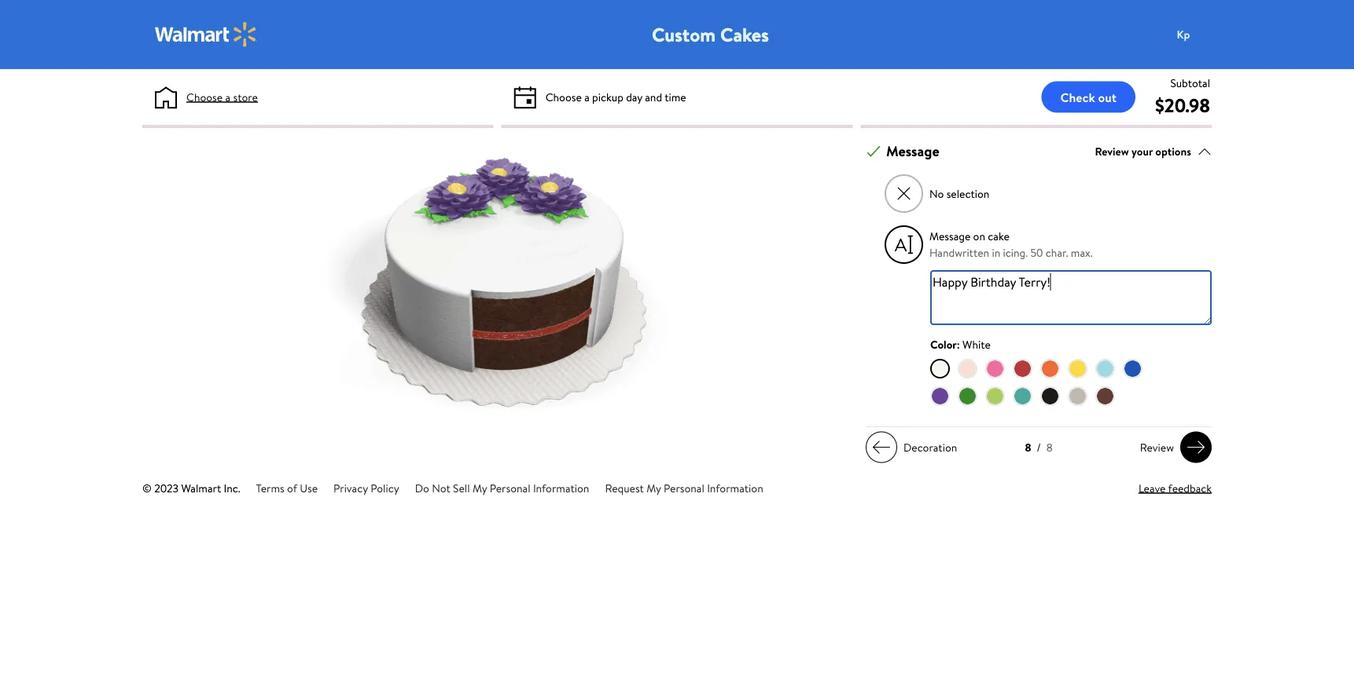 Task type: locate. For each thing, give the bounding box(es) containing it.
2 icon for continue arrow image from the left
[[1187, 438, 1205, 457]]

choose for choose a pickup day and time
[[545, 89, 582, 105]]

1 horizontal spatial choose
[[545, 89, 582, 105]]

1 horizontal spatial information
[[707, 481, 763, 496]]

color : white
[[930, 337, 991, 352]]

choose left store
[[186, 89, 223, 105]]

a left store
[[225, 89, 230, 105]]

no selection
[[929, 186, 989, 201]]

char.
[[1046, 245, 1068, 261]]

review for review your options
[[1095, 144, 1129, 159]]

:
[[957, 337, 960, 352]]

request
[[605, 481, 644, 496]]

1 personal from the left
[[490, 481, 530, 496]]

in
[[992, 245, 1000, 261]]

0 horizontal spatial information
[[533, 481, 589, 496]]

personal
[[490, 481, 530, 496], [664, 481, 704, 496]]

1 a from the left
[[225, 89, 230, 105]]

1 horizontal spatial personal
[[664, 481, 704, 496]]

choose
[[186, 89, 223, 105], [545, 89, 582, 105]]

choose left pickup
[[545, 89, 582, 105]]

decoration link
[[866, 432, 963, 464]]

1 icon for continue arrow image from the left
[[872, 438, 891, 457]]

a
[[225, 89, 230, 105], [584, 89, 590, 105]]

1 information from the left
[[533, 481, 589, 496]]

©
[[142, 481, 152, 496]]

do not sell my personal information
[[415, 481, 589, 496]]

2 8 from the left
[[1046, 440, 1053, 456]]

choose a pickup day and time
[[545, 89, 686, 105]]

1 horizontal spatial my
[[647, 481, 661, 496]]

kp
[[1177, 27, 1190, 42]]

1 8 from the left
[[1025, 440, 1031, 456]]

8 left /
[[1025, 440, 1031, 456]]

0 horizontal spatial icon for continue arrow image
[[872, 438, 891, 457]]

0 vertical spatial review
[[1095, 144, 1129, 159]]

review for review
[[1140, 440, 1174, 455]]

1 vertical spatial review
[[1140, 440, 1174, 455]]

review
[[1095, 144, 1129, 159], [1140, 440, 1174, 455]]

message up the handwritten
[[929, 229, 971, 244]]

message right ok icon
[[886, 142, 939, 161]]

do
[[415, 481, 429, 496]]

max.
[[1071, 245, 1093, 261]]

a left pickup
[[584, 89, 590, 105]]

review up leave
[[1140, 440, 1174, 455]]

decoration
[[903, 440, 957, 455]]

0 horizontal spatial review
[[1095, 144, 1129, 159]]

up arrow image
[[1198, 144, 1212, 159]]

/
[[1037, 440, 1041, 456]]

1 horizontal spatial a
[[584, 89, 590, 105]]

icing.
[[1003, 245, 1028, 261]]

message inside message on cake handwritten in icing. 50 char. max.
[[929, 229, 971, 244]]

a for store
[[225, 89, 230, 105]]

of
[[287, 481, 297, 496]]

1 vertical spatial message
[[929, 229, 971, 244]]

0 horizontal spatial my
[[473, 481, 487, 496]]

feedback
[[1168, 481, 1212, 496]]

custom
[[652, 21, 716, 48]]

day
[[626, 89, 642, 105]]

my right the sell
[[473, 481, 487, 496]]

review left your
[[1095, 144, 1129, 159]]

my right request
[[647, 481, 661, 496]]

pickup
[[592, 89, 623, 105]]

0 horizontal spatial choose
[[186, 89, 223, 105]]

8 right /
[[1046, 440, 1053, 456]]

2 a from the left
[[584, 89, 590, 105]]

8 / 8
[[1025, 440, 1053, 456]]

choose a store
[[186, 89, 258, 105]]

1 choose from the left
[[186, 89, 223, 105]]

0 vertical spatial message
[[886, 142, 939, 161]]

request my personal information
[[605, 481, 763, 496]]

0 horizontal spatial 8
[[1025, 440, 1031, 456]]

2 information from the left
[[707, 481, 763, 496]]

remove image
[[895, 185, 913, 203]]

icon for continue arrow image up feedback
[[1187, 438, 1205, 457]]

message for message
[[886, 142, 939, 161]]

personal right request
[[664, 481, 704, 496]]

0 horizontal spatial a
[[225, 89, 230, 105]]

privacy
[[333, 481, 368, 496]]

policy
[[371, 481, 399, 496]]

icon for continue arrow image
[[872, 438, 891, 457], [1187, 438, 1205, 457]]

message on cake handwritten in icing. 50 char. max.
[[929, 229, 1093, 261]]

personal right the sell
[[490, 481, 530, 496]]

white
[[962, 337, 991, 352]]

0 horizontal spatial personal
[[490, 481, 530, 496]]

8
[[1025, 440, 1031, 456], [1046, 440, 1053, 456]]

2 choose from the left
[[545, 89, 582, 105]]

1 horizontal spatial 8
[[1046, 440, 1053, 456]]

subtotal
[[1170, 75, 1210, 90]]

check out
[[1060, 88, 1117, 106]]

information
[[533, 481, 589, 496], [707, 481, 763, 496]]

1 horizontal spatial icon for continue arrow image
[[1187, 438, 1205, 457]]

review your options
[[1095, 144, 1191, 159]]

message
[[886, 142, 939, 161], [929, 229, 971, 244]]

leave feedback button
[[1139, 481, 1212, 497]]

1 horizontal spatial review
[[1140, 440, 1174, 455]]

my
[[473, 481, 487, 496], [647, 481, 661, 496]]

icon for continue arrow image left decoration
[[872, 438, 891, 457]]

terms
[[256, 481, 284, 496]]

privacy policy
[[333, 481, 399, 496]]



Task type: vqa. For each thing, say whether or not it's contained in the screenshot.
'8'
yes



Task type: describe. For each thing, give the bounding box(es) containing it.
cakes
[[720, 21, 769, 48]]

1 my from the left
[[473, 481, 487, 496]]

store
[[233, 89, 258, 105]]

no
[[929, 186, 944, 201]]

selection
[[946, 186, 989, 201]]

color
[[930, 337, 957, 352]]

icon for continue arrow image inside decoration link
[[872, 438, 891, 457]]

not
[[432, 481, 450, 496]]

2 my from the left
[[647, 481, 661, 496]]

inc.
[[224, 481, 240, 496]]

50
[[1030, 245, 1043, 261]]

privacy policy link
[[333, 481, 399, 496]]

subtotal $20.98
[[1155, 75, 1210, 118]]

choose a store link
[[186, 89, 258, 105]]

check
[[1060, 88, 1095, 106]]

on
[[973, 229, 985, 244]]

review your options link
[[1095, 141, 1212, 162]]

walmart
[[181, 481, 221, 496]]

a for pickup
[[584, 89, 590, 105]]

back to walmart.com image
[[155, 22, 257, 47]]

check out button
[[1041, 81, 1135, 113]]

out
[[1098, 88, 1117, 106]]

time
[[665, 89, 686, 105]]

terms of use link
[[256, 481, 318, 496]]

choose for choose a store
[[186, 89, 223, 105]]

handwritten
[[929, 245, 989, 261]]

review link
[[1134, 432, 1212, 464]]

review your options element
[[1095, 143, 1191, 160]]

options
[[1155, 144, 1191, 159]]

do not sell my personal information link
[[415, 481, 589, 496]]

2023
[[154, 481, 179, 496]]

message for message on cake handwritten in icing. 50 char. max.
[[929, 229, 971, 244]]

Example: Happy Birthday text field
[[930, 271, 1212, 326]]

icon for continue arrow image inside "review" link
[[1187, 438, 1205, 457]]

$20.98
[[1155, 92, 1210, 118]]

and
[[645, 89, 662, 105]]

use
[[300, 481, 318, 496]]

request my personal information link
[[605, 481, 763, 496]]

your
[[1132, 144, 1153, 159]]

custom cakes
[[652, 21, 769, 48]]

sell
[[453, 481, 470, 496]]

leave
[[1139, 481, 1166, 496]]

leave feedback
[[1139, 481, 1212, 496]]

cake
[[988, 229, 1009, 244]]

ok image
[[867, 144, 881, 159]]

terms of use
[[256, 481, 318, 496]]

kp button
[[1168, 19, 1231, 50]]

2 personal from the left
[[664, 481, 704, 496]]

© 2023 walmart inc.
[[142, 481, 240, 496]]



